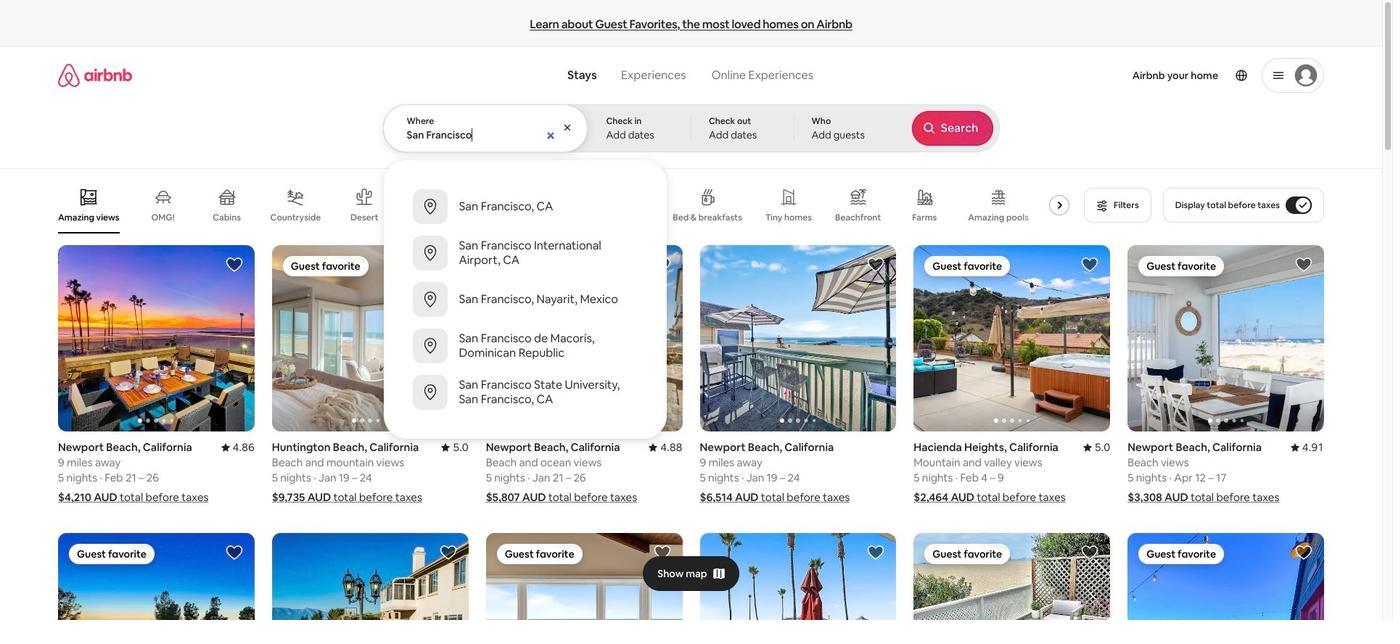 Task type: vqa. For each thing, say whether or not it's contained in the screenshot.
Joshua to the right
no



Task type: locate. For each thing, give the bounding box(es) containing it.
add to wishlist: newport beach, california image
[[653, 256, 671, 274], [867, 256, 885, 274]]

2 5.0 out of 5 average rating image from the left
[[1083, 441, 1110, 454]]

1 horizontal spatial add to wishlist: huntington beach, california image
[[653, 544, 671, 562]]

add to wishlist: hacienda heights, california image
[[1081, 256, 1099, 274]]

0 horizontal spatial add to wishlist: newport beach, california image
[[653, 256, 671, 274]]

5.0 out of 5 average rating image
[[441, 441, 469, 454], [1083, 441, 1110, 454]]

4.88 out of 5 average rating image
[[649, 441, 683, 455]]

add to wishlist: newport beach, california image
[[226, 256, 243, 274], [1295, 256, 1313, 274], [867, 544, 885, 562]]

group
[[58, 177, 1093, 234], [58, 245, 255, 432], [272, 245, 469, 432], [486, 245, 683, 432], [700, 245, 896, 432], [914, 245, 1307, 432], [1128, 245, 1324, 432], [58, 534, 255, 620], [272, 534, 469, 620], [486, 534, 683, 620], [700, 534, 896, 620], [914, 534, 1110, 620], [1128, 534, 1324, 620]]

add to wishlist: huntington beach, california image
[[440, 256, 457, 274], [653, 544, 671, 562]]

0 horizontal spatial add to wishlist: newport beach, california image
[[226, 256, 243, 274]]

0 horizontal spatial 5.0 out of 5 average rating image
[[441, 441, 469, 454]]

2 horizontal spatial add to wishlist: newport beach, california image
[[1295, 256, 1313, 274]]

add to wishlist: newport beach, california image for 4.91 out of 5 average rating image
[[1295, 256, 1313, 274]]

3 option from the top
[[384, 276, 667, 323]]

option
[[384, 184, 667, 230], [384, 230, 667, 276], [384, 276, 667, 323], [384, 323, 667, 369], [384, 369, 667, 416]]

4.86 out of 5 average rating image
[[221, 441, 255, 454]]

1 horizontal spatial 5.0 out of 5 average rating image
[[1083, 441, 1110, 454]]

1 horizontal spatial add to wishlist: newport beach, california image
[[867, 256, 885, 274]]

None search field
[[383, 46, 1000, 439]]

5 option from the top
[[384, 369, 667, 416]]

add to wishlist: corona, california image
[[440, 544, 457, 562]]

2 add to wishlist: newport beach, california image from the left
[[867, 256, 885, 274]]

0 vertical spatial add to wishlist: huntington beach, california image
[[440, 256, 457, 274]]

add to wishlist: newport beach, california image for 4.86 out of 5 average rating icon
[[226, 256, 243, 274]]

1 option from the top
[[384, 184, 667, 230]]

tab panel
[[383, 105, 1000, 439]]

1 horizontal spatial add to wishlist: newport beach, california image
[[867, 544, 885, 562]]



Task type: describe. For each thing, give the bounding box(es) containing it.
1 5.0 out of 5 average rating image from the left
[[441, 441, 469, 454]]

add to wishlist: mission viejo, california image
[[226, 544, 243, 562]]

2 option from the top
[[384, 230, 667, 276]]

add to wishlist: trabuco canyon, california image
[[1295, 544, 1313, 562]]

1 add to wishlist: newport beach, california image from the left
[[653, 256, 671, 274]]

1 vertical spatial add to wishlist: huntington beach, california image
[[653, 544, 671, 562]]

Search destinations search field
[[407, 128, 565, 142]]

0 horizontal spatial add to wishlist: huntington beach, california image
[[440, 256, 457, 274]]

what can we help you find? tab list
[[556, 60, 699, 91]]

search suggestions list box
[[384, 172, 667, 427]]

profile element
[[836, 46, 1324, 105]]

4.91 out of 5 average rating image
[[1291, 441, 1324, 455]]

add to wishlist: long beach, california image
[[1081, 544, 1099, 562]]

4 option from the top
[[384, 323, 667, 369]]



